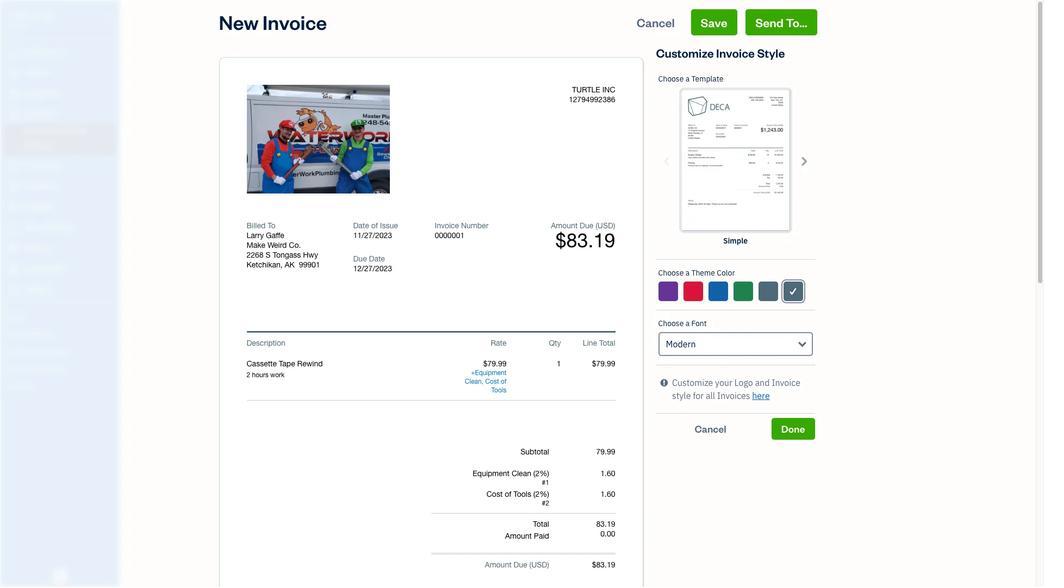 Task type: vqa. For each thing, say whether or not it's contained in the screenshot.
1st "USD" from the bottom of the page
no



Task type: locate. For each thing, give the bounding box(es) containing it.
of down item rate (usd) text field
[[501, 378, 507, 386]]

2 choose from the top
[[659, 268, 684, 278]]

1 vertical spatial cost
[[487, 490, 503, 499]]

tools up total amount paid
[[514, 490, 532, 499]]

clean for equipment clean
[[465, 378, 482, 386]]

1 vertical spatial total
[[533, 520, 549, 529]]

0 horizontal spatial turtle
[[9, 10, 40, 21]]

1 vertical spatial $83.19
[[592, 561, 616, 570]]

due inside the due date 12/27/2023
[[353, 255, 367, 263]]

1.60 down "79.99"
[[601, 470, 616, 478]]

1.60 up the 83.19 at the right of page
[[601, 490, 616, 499]]

1 horizontal spatial turtle
[[572, 85, 601, 94]]

line
[[583, 339, 597, 348]]

customize up choose a template
[[656, 45, 714, 60]]

date
[[353, 221, 369, 230], [369, 255, 385, 263]]

$83.19
[[556, 229, 616, 252], [592, 561, 616, 570]]

a left font
[[686, 319, 690, 329]]

0 vertical spatial turtle
[[9, 10, 40, 21]]

0 vertical spatial )
[[614, 221, 616, 230]]

equipment inside equipment clean (2%) # 1 cost of tools (2%) # 2
[[473, 470, 510, 478]]

0 vertical spatial (2%)
[[534, 470, 549, 478]]

invoice inside customize your logo and invoice style for all invoices
[[772, 378, 801, 389]]

new
[[219, 9, 259, 35]]

date inside the due date 12/27/2023
[[369, 255, 385, 263]]

new invoice
[[219, 9, 327, 35]]

1 vertical spatial a
[[686, 268, 690, 278]]

1 horizontal spatial total
[[600, 339, 616, 348]]

a
[[686, 74, 690, 84], [686, 268, 690, 278], [686, 319, 690, 329]]

send to...
[[756, 15, 808, 30]]

0 vertical spatial cost
[[486, 378, 499, 386]]

83.19 0.00
[[597, 520, 616, 539]]

# down the 1 on the bottom right
[[542, 500, 546, 508]]

12/27/2023
[[353, 264, 392, 273]]

here
[[753, 391, 770, 402]]

0 horizontal spatial (
[[530, 561, 532, 570]]

gaffe
[[266, 231, 284, 240]]

0 vertical spatial inc
[[42, 10, 57, 21]]

send
[[756, 15, 784, 30]]

qty
[[549, 339, 561, 348]]

1 vertical spatial clean
[[512, 470, 532, 478]]

Item Rate (USD) text field
[[483, 360, 507, 368]]

12/27/2023 button
[[353, 264, 419, 274]]

of
[[371, 221, 378, 230], [501, 378, 507, 386], [505, 490, 512, 499]]

1 horizontal spatial inc
[[603, 85, 616, 94]]

amount due ( usd ) $83.19
[[551, 221, 616, 252]]

chart image
[[7, 264, 20, 275]]

1 vertical spatial cancel
[[695, 423, 727, 435]]

choose a template element
[[656, 66, 815, 260]]

turtle inside 'turtle inc owner'
[[9, 10, 40, 21]]

0 vertical spatial equipment
[[475, 369, 507, 377]]

turtle up owner
[[9, 10, 40, 21]]

cost inside equipment clean (2%) # 1 cost of tools (2%) # 2
[[487, 490, 503, 499]]

0 horizontal spatial cancel
[[637, 15, 675, 30]]

+
[[471, 369, 475, 377]]

0 horizontal spatial inc
[[42, 10, 57, 21]]

payment image
[[7, 161, 20, 171]]

1 horizontal spatial tools
[[514, 490, 532, 499]]

1 vertical spatial inc
[[603, 85, 616, 94]]

$83.19 inside amount due ( usd ) $83.19
[[556, 229, 616, 252]]

cancel for top cancel button
[[637, 15, 675, 30]]

2 vertical spatial a
[[686, 319, 690, 329]]

1 horizontal spatial (
[[596, 221, 598, 230]]

cancel
[[637, 15, 675, 30], [695, 423, 727, 435]]

choose left template
[[659, 74, 684, 84]]

0 horizontal spatial usd
[[532, 561, 548, 570]]

paid
[[534, 532, 549, 541]]

0 vertical spatial $83.19
[[556, 229, 616, 252]]

0 vertical spatial clean
[[465, 378, 482, 386]]

usd
[[598, 221, 614, 230], [532, 561, 548, 570]]

2 horizontal spatial due
[[580, 221, 594, 230]]

choose inside choose a template element
[[659, 74, 684, 84]]

0 vertical spatial amount
[[551, 221, 578, 230]]

due inside amount due ( usd ) $83.19
[[580, 221, 594, 230]]

to...
[[786, 15, 808, 30]]

larry gaffe make weird co. 2268 s tongass hwy ketchikan, ak  99901
[[247, 231, 320, 269]]

total up paid
[[533, 520, 549, 529]]

0 vertical spatial usd
[[598, 221, 614, 230]]

0 vertical spatial cancel
[[637, 15, 675, 30]]

1 choose from the top
[[659, 74, 684, 84]]

description
[[247, 339, 286, 348]]

83.19
[[597, 520, 616, 529]]

0 vertical spatial tools
[[492, 387, 507, 394]]

dashboard image
[[7, 47, 20, 58]]

amount for amount due ( usd )
[[485, 561, 512, 570]]

save button
[[691, 9, 738, 35]]

amount due ( usd )
[[485, 561, 549, 570]]

total amount paid
[[505, 520, 549, 541]]

equipment for equipment clean (2%) # 1 cost of tools (2%) # 2
[[473, 470, 510, 478]]

due
[[580, 221, 594, 230], [353, 255, 367, 263], [514, 561, 528, 570]]

2 1.60 from the top
[[601, 490, 616, 499]]

main element
[[0, 0, 147, 588]]

inc for turtle inc 12794992386
[[603, 85, 616, 94]]

choose
[[659, 74, 684, 84], [659, 268, 684, 278], [659, 319, 684, 329]]

1 horizontal spatial cancel
[[695, 423, 727, 435]]

clean down subtotal
[[512, 470, 532, 478]]

cancel button
[[627, 9, 685, 35], [656, 418, 765, 440]]

your
[[716, 378, 733, 389]]

inc
[[42, 10, 57, 21], [603, 85, 616, 94]]

date up 12/27/2023
[[369, 255, 385, 263]]

1 vertical spatial turtle
[[572, 85, 601, 94]]

customize
[[656, 45, 714, 60], [673, 378, 713, 389]]

1 vertical spatial (
[[530, 561, 532, 570]]

# up 2 at the right bottom of page
[[542, 479, 546, 487]]

0 horizontal spatial clean
[[465, 378, 482, 386]]

inc inside 'turtle inc owner'
[[42, 10, 57, 21]]

0 horizontal spatial total
[[533, 520, 549, 529]]

3 choose from the top
[[659, 319, 684, 329]]

clean down +
[[465, 378, 482, 386]]

0 vertical spatial (
[[596, 221, 598, 230]]

choose a theme color
[[659, 268, 735, 278]]

tools
[[492, 387, 507, 394], [514, 490, 532, 499]]

next image
[[798, 155, 810, 167]]

( for amount due ( usd )
[[530, 561, 532, 570]]

choose left theme
[[659, 268, 684, 278]]

freshbooks image
[[51, 570, 69, 583]]

, cost of tools
[[482, 378, 507, 394]]

0 horizontal spatial due
[[353, 255, 367, 263]]

customize for customize your logo and invoice style for all invoices
[[673, 378, 713, 389]]

a for theme
[[686, 268, 690, 278]]

choose a font
[[659, 319, 707, 329]]

clean inside equipment clean
[[465, 378, 482, 386]]

total right line on the bottom
[[600, 339, 616, 348]]

(2%) up the 1 on the bottom right
[[534, 470, 549, 478]]

1 vertical spatial choose
[[659, 268, 684, 278]]

equipment inside equipment clean
[[475, 369, 507, 377]]

) inside amount due ( usd ) $83.19
[[614, 221, 616, 230]]

tools down equipment clean
[[492, 387, 507, 394]]

bank connections image
[[8, 365, 116, 373]]

choose a template
[[659, 74, 724, 84]]

turtle
[[9, 10, 40, 21], [572, 85, 601, 94]]

0 vertical spatial customize
[[656, 45, 714, 60]]

0 vertical spatial 1.60
[[601, 470, 616, 478]]

turtle inc owner
[[9, 10, 57, 30]]

1 vertical spatial amount
[[505, 532, 532, 541]]

0 vertical spatial choose
[[659, 74, 684, 84]]

Enter an Item Description text field
[[247, 371, 452, 380]]

billed to
[[247, 221, 276, 230]]

1 a from the top
[[686, 74, 690, 84]]

) for amount due ( usd ) $83.19
[[614, 221, 616, 230]]

1 horizontal spatial )
[[614, 221, 616, 230]]

1 vertical spatial due
[[353, 255, 367, 263]]

0 horizontal spatial tools
[[492, 387, 507, 394]]

style
[[758, 45, 785, 60]]

2 a from the top
[[686, 268, 690, 278]]

( for amount due ( usd ) $83.19
[[596, 221, 598, 230]]

customize up for
[[673, 378, 713, 389]]

1 horizontal spatial usd
[[598, 221, 614, 230]]

0 vertical spatial total
[[600, 339, 616, 348]]

1 vertical spatial equipment
[[473, 470, 510, 478]]

items and services image
[[8, 347, 116, 356]]

1 vertical spatial )
[[548, 561, 549, 570]]

choose up modern
[[659, 319, 684, 329]]

1
[[546, 479, 549, 487]]

Enter an Item Name text field
[[247, 359, 452, 369]]

total
[[600, 339, 616, 348], [533, 520, 549, 529]]

date up issue date in mm/dd/yyyy format text box
[[353, 221, 369, 230]]

choose inside choose a theme color element
[[659, 268, 684, 278]]

2268
[[247, 251, 264, 260]]

choose inside 'choose a font' element
[[659, 319, 684, 329]]

1 vertical spatial tools
[[514, 490, 532, 499]]

subtotal
[[521, 448, 549, 457]]

ketchikan,
[[247, 261, 283, 269]]

theme
[[692, 268, 716, 278]]

0 horizontal spatial )
[[548, 561, 549, 570]]

1 vertical spatial (2%)
[[534, 490, 549, 499]]

1 horizontal spatial due
[[514, 561, 528, 570]]

1 vertical spatial customize
[[673, 378, 713, 389]]

exclamationcircle image
[[661, 377, 668, 390]]

(
[[596, 221, 598, 230], [530, 561, 532, 570]]

client image
[[7, 68, 20, 79]]

1 vertical spatial 1.60
[[601, 490, 616, 499]]

send to... button
[[746, 9, 818, 35]]

1 1.60 from the top
[[601, 470, 616, 478]]

cost
[[486, 378, 499, 386], [487, 490, 503, 499]]

2 vertical spatial choose
[[659, 319, 684, 329]]

s
[[266, 251, 271, 260]]

1 vertical spatial #
[[542, 500, 546, 508]]

turtle inside "turtle inc 12794992386"
[[572, 85, 601, 94]]

choose for choose a template
[[659, 74, 684, 84]]

3 a from the top
[[686, 319, 690, 329]]

(2%)
[[534, 470, 549, 478], [534, 490, 549, 499]]

1 horizontal spatial clean
[[512, 470, 532, 478]]

choose for choose a font
[[659, 319, 684, 329]]

99901
[[299, 261, 320, 269]]

2 vertical spatial due
[[514, 561, 528, 570]]

2 vertical spatial amount
[[485, 561, 512, 570]]

2 vertical spatial of
[[505, 490, 512, 499]]

amount
[[551, 221, 578, 230], [505, 532, 532, 541], [485, 561, 512, 570]]

( inside amount due ( usd ) $83.19
[[596, 221, 598, 230]]

of up total amount paid
[[505, 490, 512, 499]]

a left template
[[686, 74, 690, 84]]

logo
[[735, 378, 753, 389]]

clean
[[465, 378, 482, 386], [512, 470, 532, 478]]

customize for customize invoice style
[[656, 45, 714, 60]]

a for font
[[686, 319, 690, 329]]

project image
[[7, 202, 20, 213]]

date of issue
[[353, 221, 398, 230]]

(2%) up 2 at the right bottom of page
[[534, 490, 549, 499]]

hwy
[[303, 251, 318, 260]]

a left theme
[[686, 268, 690, 278]]

#
[[542, 479, 546, 487], [542, 500, 546, 508]]

amount inside amount due ( usd ) $83.19
[[551, 221, 578, 230]]

invoice
[[263, 9, 327, 35], [717, 45, 755, 60], [435, 221, 459, 230], [772, 378, 801, 389]]

simple
[[724, 236, 748, 246]]

total inside total amount paid
[[533, 520, 549, 529]]

clean for equipment clean (2%) # 1 cost of tools (2%) # 2
[[512, 470, 532, 478]]

0 vertical spatial #
[[542, 479, 546, 487]]

expense image
[[7, 181, 20, 192]]

inc inside "turtle inc 12794992386"
[[603, 85, 616, 94]]

turtle up 12794992386
[[572, 85, 601, 94]]

79.99
[[597, 448, 616, 457]]

of left issue
[[371, 221, 378, 230]]

0 vertical spatial due
[[580, 221, 594, 230]]

1 vertical spatial date
[[369, 255, 385, 263]]

amount inside total amount paid
[[505, 532, 532, 541]]

equipment
[[475, 369, 507, 377], [473, 470, 510, 478]]

1 vertical spatial of
[[501, 378, 507, 386]]

1 vertical spatial usd
[[532, 561, 548, 570]]

usd inside amount due ( usd ) $83.19
[[598, 221, 614, 230]]

Enter an Invoice # text field
[[435, 231, 465, 240]]

customize inside customize your logo and invoice style for all invoices
[[673, 378, 713, 389]]

invoice image
[[7, 109, 20, 120]]

0 vertical spatial a
[[686, 74, 690, 84]]

clean inside equipment clean (2%) # 1 cost of tools (2%) # 2
[[512, 470, 532, 478]]



Task type: describe. For each thing, give the bounding box(es) containing it.
previous image
[[661, 155, 674, 167]]

tools inside , cost of tools
[[492, 387, 507, 394]]

2 # from the top
[[542, 500, 546, 508]]

line total
[[583, 339, 616, 348]]

equipment clean (2%) # 1 cost of tools (2%) # 2
[[473, 470, 549, 508]]

2
[[546, 500, 549, 508]]

0 vertical spatial cancel button
[[627, 9, 685, 35]]

Font field
[[659, 332, 813, 356]]

inc for turtle inc owner
[[42, 10, 57, 21]]

style
[[673, 391, 691, 402]]

money image
[[7, 243, 20, 254]]

color
[[717, 268, 735, 278]]

to
[[268, 221, 276, 230]]

done
[[782, 423, 806, 435]]

turtle for turtle inc owner
[[9, 10, 40, 21]]

equipment clean
[[465, 369, 507, 386]]

here link
[[753, 391, 770, 402]]

delete
[[293, 134, 319, 145]]

and
[[756, 378, 770, 389]]

make
[[247, 241, 266, 250]]

Item Quantity text field
[[545, 360, 561, 368]]

done button
[[772, 418, 815, 440]]

team members image
[[8, 330, 116, 338]]

tongass
[[273, 251, 301, 260]]

turtle for turtle inc 12794992386
[[572, 85, 601, 94]]

for
[[693, 391, 704, 402]]

2 (2%) from the top
[[534, 490, 549, 499]]

cancel for cancel button to the bottom
[[695, 423, 727, 435]]

template
[[692, 74, 724, 84]]

issue
[[380, 221, 398, 230]]

usd for amount due ( usd )
[[532, 561, 548, 570]]

modern
[[666, 339, 696, 350]]

0 vertical spatial of
[[371, 221, 378, 230]]

choose a font element
[[656, 311, 815, 366]]

image
[[321, 134, 345, 145]]

save
[[701, 15, 728, 30]]

usd for amount due ( usd ) $83.19
[[598, 221, 614, 230]]

,
[[482, 378, 484, 386]]

customize your logo and invoice style for all invoices
[[673, 378, 801, 402]]

customize invoice style
[[656, 45, 785, 60]]

invoices
[[718, 391, 751, 402]]

choose a theme color element
[[656, 260, 816, 311]]

Line Total (USD) text field
[[592, 360, 616, 368]]

equipment for equipment clean
[[475, 369, 507, 377]]

1 (2%) from the top
[[534, 470, 549, 478]]

due for amount due ( usd ) $83.19
[[580, 221, 594, 230]]

1 vertical spatial cancel button
[[656, 418, 765, 440]]

report image
[[7, 285, 20, 295]]

a for template
[[686, 74, 690, 84]]

Issue date in MM/DD/YYYY format text field
[[353, 231, 419, 240]]

due date 12/27/2023
[[353, 255, 392, 273]]

weird
[[268, 241, 287, 250]]

font
[[692, 319, 707, 329]]

invoice number
[[435, 221, 489, 230]]

settings image
[[8, 382, 116, 391]]

estimate image
[[7, 89, 20, 100]]

billed
[[247, 221, 266, 230]]

of inside equipment clean (2%) # 1 cost of tools (2%) # 2
[[505, 490, 512, 499]]

all
[[706, 391, 716, 402]]

0 vertical spatial date
[[353, 221, 369, 230]]

amount for amount due ( usd ) $83.19
[[551, 221, 578, 230]]

1 # from the top
[[542, 479, 546, 487]]

turtle inc 12794992386
[[569, 85, 616, 104]]

cost inside , cost of tools
[[486, 378, 499, 386]]

co.
[[289, 241, 301, 250]]

tools inside equipment clean (2%) # 1 cost of tools (2%) # 2
[[514, 490, 532, 499]]

custom image
[[789, 285, 799, 298]]

rate
[[491, 339, 507, 348]]

12794992386
[[569, 95, 616, 104]]

number
[[461, 221, 489, 230]]

choose for choose a theme color
[[659, 268, 684, 278]]

timer image
[[7, 223, 20, 233]]

) for amount due ( usd )
[[548, 561, 549, 570]]

of inside , cost of tools
[[501, 378, 507, 386]]

due for amount due ( usd )
[[514, 561, 528, 570]]

0.00
[[601, 530, 616, 539]]

owner
[[9, 22, 29, 30]]

larry
[[247, 231, 264, 240]]

delete image
[[293, 134, 345, 145]]

apps image
[[8, 312, 116, 321]]



